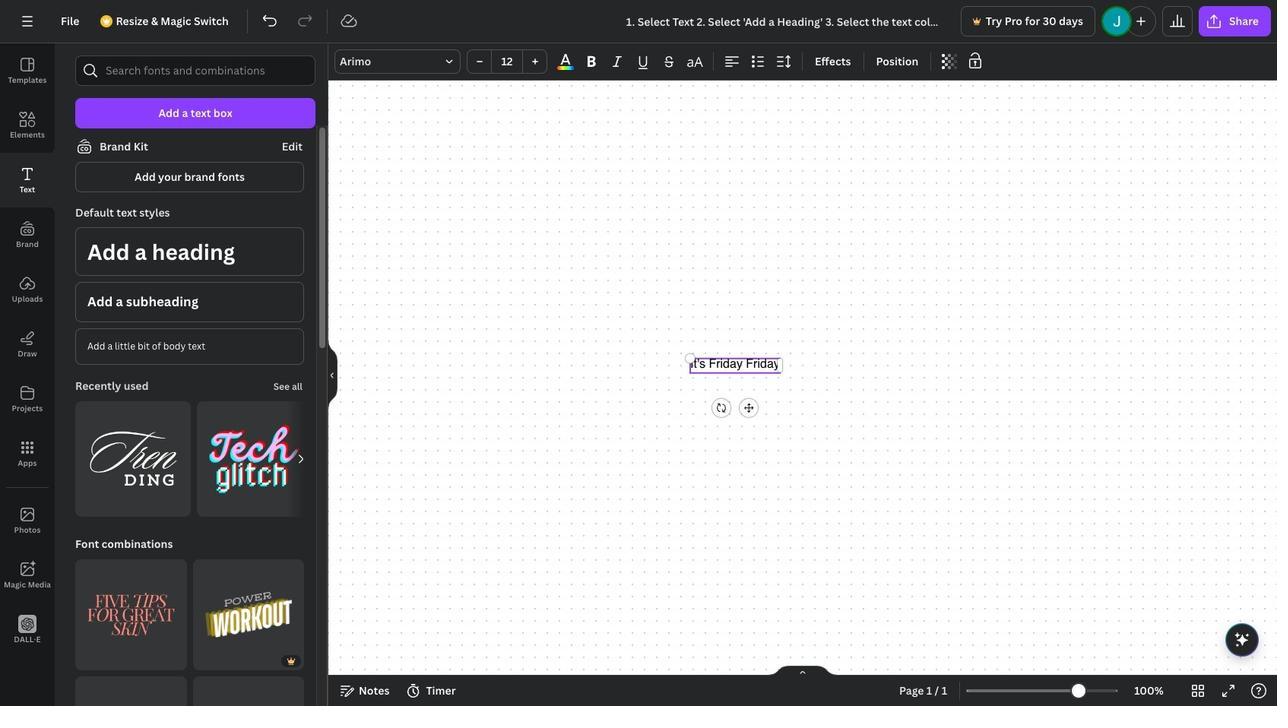 Task type: vqa. For each thing, say whether or not it's contained in the screenshot.
Contact method
no



Task type: locate. For each thing, give the bounding box(es) containing it.
Design title text field
[[614, 6, 955, 36]]

main menu bar
[[0, 0, 1277, 43]]

None text field
[[690, 355, 780, 372]]

hide image
[[328, 338, 338, 411]]

group
[[467, 49, 547, 74], [75, 392, 191, 517], [197, 401, 312, 517], [75, 550, 187, 671], [193, 550, 304, 671], [75, 668, 187, 706], [193, 668, 304, 706]]

Zoom button
[[1125, 679, 1174, 703]]

– – number field
[[496, 54, 518, 68]]

side panel tab list
[[0, 43, 55, 658]]



Task type: describe. For each thing, give the bounding box(es) containing it.
show pages image
[[766, 665, 839, 677]]

color range image
[[557, 66, 574, 70]]

Search fonts and combinations search field
[[106, 56, 285, 85]]



